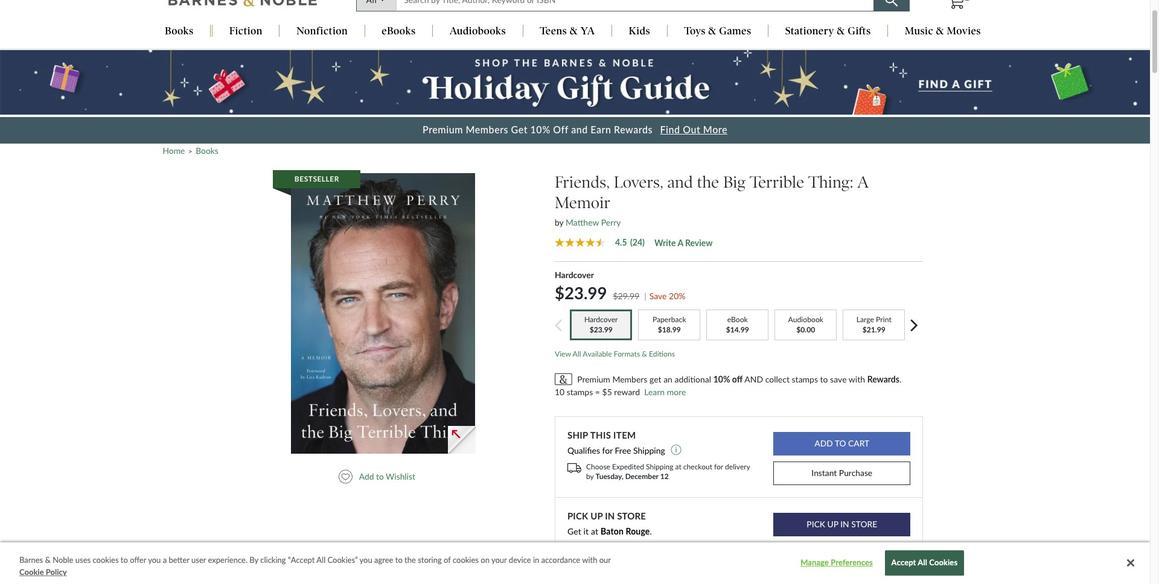 Task type: vqa. For each thing, say whether or not it's contained in the screenshot.
business
no



Task type: locate. For each thing, give the bounding box(es) containing it.
audiobooks
[[450, 25, 506, 37]]

all inside button
[[918, 558, 927, 568]]

with inside barnes & noble uses cookies to offer you a better user experience. by clicking "accept all cookies" you agree to the storing of cookies on your device in accordance with our cookie policy
[[582, 555, 597, 565]]

your
[[491, 555, 507, 565]]

by inside choose expedited shipping at checkout for delivery by
[[586, 472, 594, 481]]

& inside teens & ya button
[[570, 25, 578, 37]]

Search by Title, Author, Keyword or ISBN text field
[[396, 0, 874, 12]]

to left save
[[820, 374, 828, 384]]

premium
[[423, 124, 463, 136], [577, 374, 610, 384]]

0 vertical spatial stamps
[[792, 374, 818, 384]]

4.5
[[615, 237, 627, 247]]

delivery
[[725, 462, 750, 471]]

1 you from the left
[[148, 555, 161, 565]]

1 horizontal spatial get
[[567, 526, 581, 537]]

1 vertical spatial a
[[163, 555, 167, 565]]

and right lovers,
[[667, 173, 693, 192]]

free
[[615, 445, 631, 456]]

find
[[660, 124, 680, 136]]

write a review
[[654, 238, 713, 248]]

checkout
[[683, 462, 712, 471]]

& left ya
[[570, 25, 578, 37]]

shipping up 12
[[646, 462, 673, 471]]

0 horizontal spatial premium
[[423, 124, 463, 136]]

availability
[[592, 542, 633, 552]]

books inside button
[[165, 25, 194, 37]]

2 horizontal spatial all
[[918, 558, 927, 568]]

friends, lovers, and the big terrible thing: a memoir by matthew perry
[[555, 173, 869, 227]]

by
[[555, 217, 564, 227], [586, 472, 594, 481]]

more
[[703, 124, 727, 136]]

& inside barnes & noble uses cookies to offer you a better user experience. by clicking "accept all cookies" you agree to the storing of cookies on your device in accordance with our cookie policy
[[45, 555, 51, 565]]

1 vertical spatial available
[[789, 543, 818, 552]]

an
[[663, 374, 672, 384]]

1 vertical spatial the
[[405, 555, 416, 565]]

learn
[[644, 387, 665, 397]]

members inside premium members get an additional 10% off and collect stamps to save with rewards . 10 stamps = $5 reward learn more
[[612, 374, 647, 384]]

1 horizontal spatial books
[[196, 145, 218, 155]]

audiobook
[[788, 315, 823, 324]]

0 vertical spatial shipping
[[633, 445, 665, 456]]

this
[[590, 430, 611, 441]]

thing:
[[808, 173, 853, 192]]

0 horizontal spatial stamps
[[567, 387, 593, 397]]

movies
[[947, 25, 981, 37]]

stamps left =
[[567, 387, 593, 397]]

1 vertical spatial stamps
[[567, 387, 593, 397]]

formats
[[614, 349, 640, 358]]

save
[[830, 374, 847, 384]]

to
[[820, 374, 828, 384], [376, 472, 384, 482], [121, 555, 128, 565], [395, 555, 403, 565]]

0 vertical spatial .
[[899, 374, 901, 384]]

our
[[599, 555, 611, 565]]

in
[[605, 511, 615, 522]]

1 vertical spatial get
[[567, 526, 581, 537]]

0 vertical spatial for
[[602, 445, 613, 456]]

you
[[148, 555, 161, 565], [360, 555, 372, 565]]

get inside pick up in store get it at baton rouge . check availability at nearby stores
[[567, 526, 581, 537]]

1 vertical spatial with
[[582, 555, 597, 565]]

shipping right free
[[633, 445, 665, 456]]

large print $21.99
[[856, 315, 891, 334]]

1 horizontal spatial a
[[678, 238, 683, 248]]

add
[[359, 472, 374, 482]]

1 vertical spatial .
[[650, 526, 652, 537]]

0 horizontal spatial .
[[650, 526, 652, 537]]

1 horizontal spatial members
[[612, 374, 647, 384]]

ebooks button
[[365, 25, 432, 38]]

get left it
[[567, 526, 581, 537]]

shipping inside ship this item qualifies for free shipping
[[633, 445, 665, 456]]

0 horizontal spatial all
[[316, 555, 325, 565]]

matthew
[[566, 217, 599, 227]]

1 horizontal spatial cookies
[[453, 555, 479, 565]]

None submit
[[773, 432, 911, 456], [773, 513, 911, 537], [773, 432, 911, 456], [773, 513, 911, 537]]

review
[[685, 238, 713, 248]]

all inside $23.99 main content
[[573, 349, 581, 358]]

cookies right uses
[[93, 555, 119, 565]]

by inside friends, lovers, and the big terrible thing: a memoir by matthew perry
[[555, 217, 564, 227]]

1 horizontal spatial available
[[789, 543, 818, 552]]

0 vertical spatial 10%
[[530, 124, 550, 136]]

with left our
[[582, 555, 597, 565]]

manage preferences button
[[799, 552, 874, 575]]

& left editions at the bottom right of the page
[[642, 349, 647, 358]]

& for stationery & gifts
[[837, 25, 845, 37]]

0 horizontal spatial cookies
[[93, 555, 119, 565]]

0 vertical spatial a
[[678, 238, 683, 248]]

rewards right save
[[867, 374, 899, 384]]

print
[[876, 315, 891, 324]]

and inside friends, lovers, and the big terrible thing: a memoir by matthew perry
[[667, 173, 693, 192]]

teens
[[540, 25, 567, 37]]

1 vertical spatial for
[[714, 462, 723, 471]]

friends,
[[555, 173, 610, 192]]

kids button
[[612, 25, 667, 38]]

on
[[481, 555, 490, 565]]

2 horizontal spatial at
[[675, 462, 681, 471]]

1 horizontal spatial .
[[899, 374, 901, 384]]

a left better
[[163, 555, 167, 565]]

1 horizontal spatial at
[[635, 542, 642, 552]]

0 vertical spatial and
[[571, 124, 588, 136]]

0 horizontal spatial 10%
[[530, 124, 550, 136]]

1 horizontal spatial rewards
[[867, 374, 899, 384]]

get
[[511, 124, 528, 136], [567, 526, 581, 537]]

cookies right of
[[453, 555, 479, 565]]

0 vertical spatial get
[[511, 124, 528, 136]]

by down choose
[[586, 472, 594, 481]]

with
[[849, 374, 865, 384], [582, 555, 597, 565]]

a
[[678, 238, 683, 248], [163, 555, 167, 565]]

0 vertical spatial premium
[[423, 124, 463, 136]]

1 vertical spatial shipping
[[646, 462, 673, 471]]

1 horizontal spatial by
[[586, 472, 594, 481]]

ship
[[567, 430, 588, 441]]

0 horizontal spatial for
[[602, 445, 613, 456]]

0 vertical spatial the
[[697, 173, 719, 192]]

0 vertical spatial members
[[466, 124, 508, 136]]

1 horizontal spatial premium
[[577, 374, 610, 384]]

at left checkout
[[675, 462, 681, 471]]

1 vertical spatial 10%
[[713, 374, 730, 384]]

& for teens & ya
[[570, 25, 578, 37]]

available left formats
[[583, 349, 612, 358]]

to right agree
[[395, 555, 403, 565]]

& inside stationery & gifts "button"
[[837, 25, 845, 37]]

at right it
[[591, 526, 598, 537]]

the left storing
[[405, 555, 416, 565]]

1 horizontal spatial for
[[714, 462, 723, 471]]

books inside $23.99 main content
[[196, 145, 218, 155]]

0 vertical spatial at
[[675, 462, 681, 471]]

with right save
[[849, 374, 865, 384]]

1 horizontal spatial all
[[573, 349, 581, 358]]

purchase
[[839, 468, 872, 478]]

at inside choose expedited shipping at checkout for delivery by
[[675, 462, 681, 471]]

add to wishlist
[[359, 472, 415, 482]]

teens & ya button
[[523, 25, 612, 38]]

1 vertical spatial premium
[[577, 374, 610, 384]]

tuesday,
[[596, 472, 623, 481]]

earn
[[591, 124, 611, 136]]

1 horizontal spatial and
[[667, 173, 693, 192]]

and
[[745, 374, 763, 384]]

& left gifts
[[837, 25, 845, 37]]

1 horizontal spatial 10%
[[713, 374, 730, 384]]

$18.99
[[658, 325, 681, 334]]

qualifies
[[567, 445, 600, 456]]

the inside friends, lovers, and the big terrible thing: a memoir by matthew perry
[[697, 173, 719, 192]]

0 horizontal spatial with
[[582, 555, 597, 565]]

stamps right collect
[[792, 374, 818, 384]]

2 cookies from the left
[[453, 555, 479, 565]]

0 horizontal spatial you
[[148, 555, 161, 565]]

toys & games button
[[668, 25, 768, 38]]

stationery & gifts
[[785, 25, 871, 37]]

None field
[[396, 0, 874, 12]]

0 horizontal spatial the
[[405, 555, 416, 565]]

1 horizontal spatial stamps
[[792, 374, 818, 384]]

a right write
[[678, 238, 683, 248]]

by left matthew
[[555, 217, 564, 227]]

stationery & gifts button
[[769, 25, 887, 38]]

0 vertical spatial by
[[555, 217, 564, 227]]

to right add
[[376, 472, 384, 482]]

pick up in store get it at baton rouge . check availability at nearby stores
[[567, 511, 697, 552]]

all right "accept
[[316, 555, 325, 565]]

shipping inside choose expedited shipping at checkout for delivery by
[[646, 462, 673, 471]]

members
[[466, 124, 508, 136], [612, 374, 647, 384]]

premium inside premium members get an additional 10% off and collect stamps to save with rewards . 10 stamps = $5 reward learn more
[[577, 374, 610, 384]]

paperback $18.99
[[652, 315, 686, 334]]

instant purchase
[[812, 468, 872, 478]]

0 horizontal spatial by
[[555, 217, 564, 227]]

write
[[654, 238, 676, 248]]

uses
[[75, 555, 91, 565]]

to inside premium members get an additional 10% off and collect stamps to save with rewards . 10 stamps = $5 reward learn more
[[820, 374, 828, 384]]

1 horizontal spatial the
[[697, 173, 719, 192]]

at down rouge
[[635, 542, 642, 552]]

additional
[[675, 374, 711, 384]]

2 vertical spatial at
[[635, 542, 642, 552]]

the left big
[[697, 173, 719, 192]]

for left 'delivery'
[[714, 462, 723, 471]]

instant
[[812, 468, 837, 478]]

and right off
[[571, 124, 588, 136]]

the inside barnes & noble uses cookies to offer you a better user experience. by clicking "accept all cookies" you agree to the storing of cookies on your device in accordance with our cookie policy
[[405, 555, 416, 565]]

12
[[660, 472, 669, 481]]

4.5 (24)
[[615, 237, 645, 247]]

0 vertical spatial books
[[165, 25, 194, 37]]

all right the view
[[573, 349, 581, 358]]

& right music
[[936, 25, 944, 37]]

rewards right the earn
[[614, 124, 653, 136]]

get left off
[[511, 124, 528, 136]]

for
[[602, 445, 613, 456], [714, 462, 723, 471]]

rouge
[[626, 526, 650, 537]]

members for get
[[466, 124, 508, 136]]

you right offer
[[148, 555, 161, 565]]

1 vertical spatial and
[[667, 173, 693, 192]]

all for accept
[[918, 558, 927, 568]]

0 vertical spatial with
[[849, 374, 865, 384]]

1 vertical spatial members
[[612, 374, 647, 384]]

storing
[[418, 555, 442, 565]]

1 vertical spatial books
[[196, 145, 218, 155]]

& up cookie policy link
[[45, 555, 51, 565]]

cookies
[[93, 555, 119, 565], [453, 555, 479, 565]]

lovers,
[[614, 173, 663, 192]]

and
[[571, 124, 588, 136], [667, 173, 693, 192]]

shop the barnes & noble holiday gift guide. find a gift image
[[0, 50, 1150, 114]]

for left free
[[602, 445, 613, 456]]

0 horizontal spatial a
[[163, 555, 167, 565]]

music & movies
[[905, 25, 981, 37]]

0 horizontal spatial available
[[583, 349, 612, 358]]

1 horizontal spatial with
[[849, 374, 865, 384]]

you left agree
[[360, 555, 372, 565]]

$23.99
[[555, 283, 607, 303]]

0 horizontal spatial members
[[466, 124, 508, 136]]

collect
[[765, 374, 790, 384]]

0 vertical spatial rewards
[[614, 124, 653, 136]]

& inside toys & games button
[[708, 25, 716, 37]]

0 horizontal spatial books
[[165, 25, 194, 37]]

all right accept at bottom right
[[918, 558, 927, 568]]

stationery
[[785, 25, 834, 37]]

user
[[191, 555, 206, 565]]

& right toys
[[708, 25, 716, 37]]

& inside the music & movies button
[[936, 25, 944, 37]]

. inside premium members get an additional 10% off and collect stamps to save with rewards . 10 stamps = $5 reward learn more
[[899, 374, 901, 384]]

excerpt image
[[448, 426, 476, 454]]

within
[[820, 543, 840, 552]]

games
[[719, 25, 751, 37]]

instant purchase button
[[773, 462, 911, 485]]

1 vertical spatial rewards
[[867, 374, 899, 384]]

(24)
[[630, 237, 645, 247]]

1 horizontal spatial you
[[360, 555, 372, 565]]

1 vertical spatial by
[[586, 472, 594, 481]]

noble
[[53, 555, 73, 565]]

audiobook $0.00
[[788, 315, 823, 334]]

large
[[856, 315, 874, 324]]

1 vertical spatial at
[[591, 526, 598, 537]]

available up manage
[[789, 543, 818, 552]]



Task type: describe. For each thing, give the bounding box(es) containing it.
music
[[905, 25, 933, 37]]

home link
[[163, 145, 185, 155]]

$14.99
[[726, 325, 749, 334]]

device
[[509, 555, 531, 565]]

=
[[595, 387, 600, 397]]

offer
[[130, 555, 146, 565]]

nonfiction button
[[280, 25, 364, 38]]

nonfiction
[[296, 25, 348, 37]]

manage preferences
[[801, 558, 873, 568]]

save 20%
[[649, 291, 685, 301]]

music & movies button
[[888, 25, 998, 38]]

policy
[[46, 567, 67, 577]]

item
[[613, 430, 636, 441]]

memoir
[[555, 193, 610, 212]]

premium for premium members get an additional 10% off and collect stamps to save with rewards . 10 stamps = $5 reward learn more
[[577, 374, 610, 384]]

. inside pick up in store get it at baton rouge . check availability at nearby stores
[[650, 526, 652, 537]]

search image
[[885, 0, 898, 7]]

baton
[[601, 526, 624, 537]]

better
[[169, 555, 189, 565]]

"accept
[[288, 555, 315, 565]]

for inside ship this item qualifies for free shipping
[[602, 445, 613, 456]]

to left offer
[[121, 555, 128, 565]]

available within 2 business hours
[[789, 543, 895, 552]]

choose
[[586, 462, 610, 471]]

2 you from the left
[[360, 555, 372, 565]]

& for music & movies
[[936, 25, 944, 37]]

view all available formats & editions
[[555, 349, 675, 358]]

logo image
[[168, 0, 318, 10]]

$0.00
[[796, 325, 815, 334]]

0 horizontal spatial at
[[591, 526, 598, 537]]

cookie
[[19, 567, 44, 577]]

a
[[857, 173, 869, 192]]

december
[[625, 472, 658, 481]]

big
[[723, 173, 746, 192]]

get
[[650, 374, 661, 384]]

0 horizontal spatial and
[[571, 124, 588, 136]]

1 cookies from the left
[[93, 555, 119, 565]]

agree
[[374, 555, 393, 565]]

check availability at nearby stores link
[[567, 542, 697, 552]]

matthew perry link
[[566, 217, 621, 227]]

ebook
[[727, 315, 748, 324]]

all for view
[[573, 349, 581, 358]]

pick
[[567, 511, 588, 522]]

experience.
[[208, 555, 247, 565]]

terrible
[[750, 173, 804, 192]]

bestseller link
[[273, 170, 475, 454]]

premium members get an additional 10% off and collect stamps to save with rewards . 10 stamps = $5 reward learn more
[[555, 374, 901, 397]]

$29.99
[[613, 291, 639, 301]]

write a review button
[[654, 238, 713, 248]]

friends, lovers, and the big terrible thing: a memoir image
[[291, 173, 475, 454]]

rewards inside premium members get an additional 10% off and collect stamps to save with rewards . 10 stamps = $5 reward learn more
[[867, 374, 899, 384]]

hardcover
[[555, 270, 594, 280]]

cookie policy link
[[19, 567, 67, 578]]

choose expedited shipping at checkout for delivery by
[[586, 462, 750, 481]]

reward
[[614, 387, 640, 397]]

ebook $14.99
[[726, 315, 749, 334]]

of
[[444, 555, 451, 565]]

in
[[533, 555, 539, 565]]

fiction
[[229, 25, 262, 37]]

premium members get 10% off and earn rewards find out more
[[423, 124, 727, 136]]

accept all cookies
[[891, 558, 958, 568]]

bestseller
[[294, 174, 339, 184]]

barnes
[[19, 555, 43, 565]]

books button
[[148, 25, 210, 38]]

it
[[583, 526, 589, 537]]

more
[[667, 387, 686, 397]]

10% inside premium members get an additional 10% off and collect stamps to save with rewards . 10 stamps = $5 reward learn more
[[713, 374, 730, 384]]

privacy alert dialog
[[0, 543, 1150, 584]]

ebooks
[[382, 25, 416, 37]]

store
[[617, 511, 646, 522]]

$23.99 main content
[[0, 50, 1150, 584]]

0 horizontal spatial rewards
[[614, 124, 653, 136]]

a inside $23.99 main content
[[678, 238, 683, 248]]

0 vertical spatial available
[[583, 349, 612, 358]]

tuesday, december 12
[[596, 472, 669, 481]]

for inside choose expedited shipping at checkout for delivery by
[[714, 462, 723, 471]]

$23.99 $29.99
[[555, 283, 639, 303]]

accordance
[[541, 555, 580, 565]]

accept
[[891, 558, 916, 568]]

cart image
[[948, 0, 965, 9]]

toys & games
[[684, 25, 751, 37]]

nearby stores
[[644, 542, 697, 552]]

add to wishlist link
[[338, 470, 421, 484]]

all inside barnes & noble uses cookies to offer you a better user experience. by clicking "accept all cookies" you agree to the storing of cookies on your device in accordance with our cookie policy
[[316, 555, 325, 565]]

check
[[567, 542, 591, 552]]

kids
[[629, 25, 650, 37]]

cookies"
[[327, 555, 358, 565]]

members for get
[[612, 374, 647, 384]]

cookies
[[929, 558, 958, 568]]

manage
[[801, 558, 829, 568]]

0 horizontal spatial get
[[511, 124, 528, 136]]

a inside barnes & noble uses cookies to offer you a better user experience. by clicking "accept all cookies" you agree to the storing of cookies on your device in accordance with our cookie policy
[[163, 555, 167, 565]]

business hours
[[848, 543, 895, 552]]

teens & ya
[[540, 25, 595, 37]]

with inside premium members get an additional 10% off and collect stamps to save with rewards . 10 stamps = $5 reward learn more
[[849, 374, 865, 384]]

toys
[[684, 25, 706, 37]]

& for toys & games
[[708, 25, 716, 37]]

& inside $23.99 main content
[[642, 349, 647, 358]]

ya
[[581, 25, 595, 37]]

$21.99
[[862, 325, 885, 334]]

premium for premium members get 10% off and earn rewards find out more
[[423, 124, 463, 136]]

off
[[732, 374, 743, 384]]

out
[[683, 124, 700, 136]]

& for barnes & noble uses cookies to offer you a better user experience. by clicking "accept all cookies" you agree to the storing of cookies on your device in accordance with our cookie policy
[[45, 555, 51, 565]]



